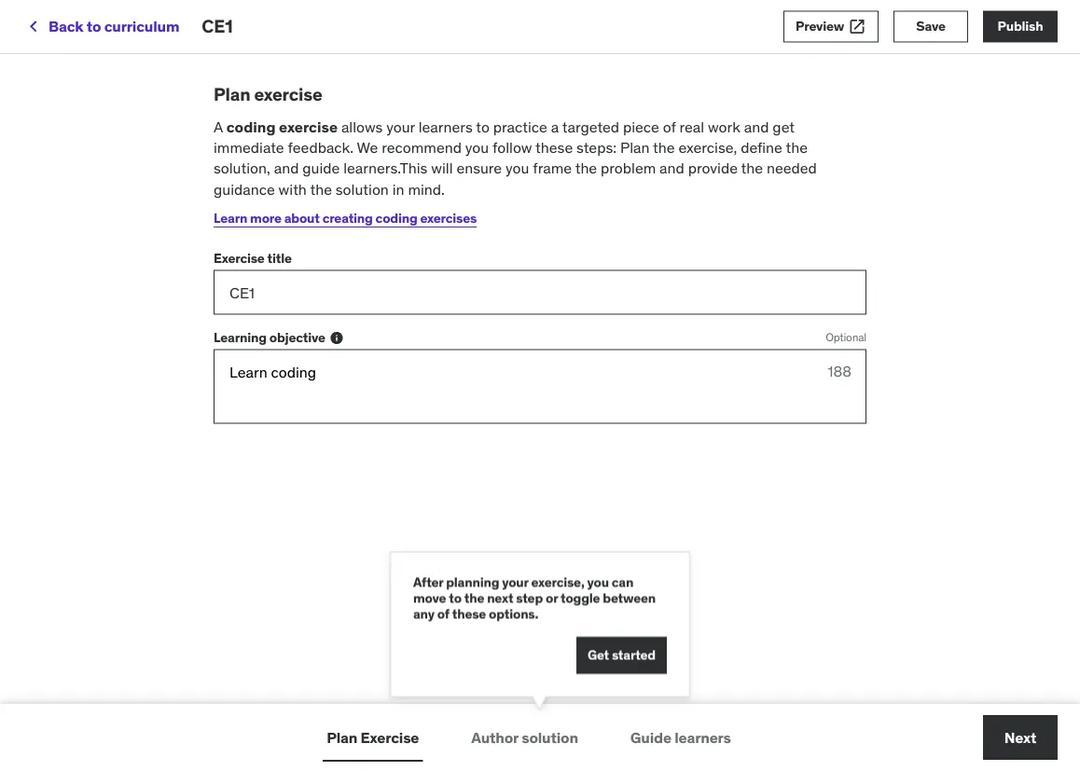 Task type: locate. For each thing, give the bounding box(es) containing it.
1 horizontal spatial learners
[[675, 728, 731, 747]]

mind.
[[408, 180, 445, 199]]

coding down in
[[376, 210, 417, 227]]

exercise title
[[214, 250, 292, 267]]

1 vertical spatial exercise
[[361, 728, 419, 747]]

frame
[[533, 159, 572, 178]]

0 vertical spatial your
[[386, 117, 415, 136]]

1 vertical spatial your
[[502, 574, 528, 591]]

move
[[413, 590, 446, 607]]

author solution button
[[468, 715, 582, 760]]

your
[[386, 117, 415, 136], [502, 574, 528, 591]]

to right back
[[87, 17, 101, 36]]

0 vertical spatial exercise,
[[679, 138, 737, 157]]

your up recommend
[[386, 117, 415, 136]]

0 horizontal spatial learners
[[419, 117, 473, 136]]

next
[[487, 590, 513, 607]]

Exercise title text field
[[214, 270, 867, 315]]

1 vertical spatial these
[[452, 606, 486, 622]]

1 vertical spatial learners
[[675, 728, 731, 747]]

1 vertical spatial plan
[[620, 138, 650, 157]]

small image
[[848, 17, 867, 36]]

exercise, inside the after planning your exercise, you can move to the next step or toggle between any of these options.
[[531, 574, 585, 591]]

0 vertical spatial solution
[[336, 180, 389, 199]]

the
[[653, 138, 675, 157], [786, 138, 808, 157], [575, 159, 597, 178], [741, 159, 763, 178], [310, 180, 332, 199], [464, 590, 484, 607]]

2 vertical spatial you
[[587, 574, 609, 591]]

learn more about creating coding exercises
[[214, 210, 477, 227]]

back
[[49, 17, 83, 36]]

2 vertical spatial to
[[449, 590, 462, 607]]

exercise up a coding exercise
[[254, 83, 322, 105]]

get
[[773, 117, 795, 136]]

1 horizontal spatial coding
[[376, 210, 417, 227]]

1 vertical spatial exercise,
[[531, 574, 585, 591]]

2 horizontal spatial you
[[587, 574, 609, 591]]

1 horizontal spatial plan
[[327, 728, 357, 747]]

1 vertical spatial you
[[506, 159, 529, 178]]

2 horizontal spatial to
[[476, 117, 490, 136]]

1 horizontal spatial solution
[[522, 728, 578, 747]]

publish
[[998, 18, 1043, 35]]

plan for plan exercise
[[327, 728, 357, 747]]

0 horizontal spatial your
[[386, 117, 415, 136]]

0 horizontal spatial of
[[437, 606, 449, 622]]

you down follow
[[506, 159, 529, 178]]

steps:
[[576, 138, 617, 157]]

exercise, up options.
[[531, 574, 585, 591]]

and up define
[[744, 117, 769, 136]]

and left provide
[[660, 159, 684, 178]]

exercise up feedback.
[[279, 117, 338, 136]]

we
[[357, 138, 378, 157]]

1 horizontal spatial your
[[502, 574, 528, 591]]

your inside allows your learners to practice a targeted piece of real work and get immediate feedback. we recommend you follow these steps: plan the exercise, define the solution, and guide learners.this will ensure you frame the problem and provide the needed guidance with the solution in mind.
[[386, 117, 415, 136]]

solution up plan exercise tab panel
[[522, 728, 578, 747]]

the left next
[[464, 590, 484, 607]]

get
[[588, 647, 609, 664]]

in
[[392, 180, 404, 199]]

planning
[[446, 574, 499, 591]]

a coding exercise
[[214, 117, 338, 136]]

plan inside allows your learners to practice a targeted piece of real work and get immediate feedback. we recommend you follow these steps: plan the exercise, define the solution, and guide learners.this will ensure you frame the problem and provide the needed guidance with the solution in mind.
[[620, 138, 650, 157]]

and
[[744, 117, 769, 136], [274, 159, 299, 178], [660, 159, 684, 178]]

piece
[[623, 117, 659, 136]]

learners inside allows your learners to practice a targeted piece of real work and get immediate feedback. we recommend you follow these steps: plan the exercise, define the solution, and guide learners.this will ensure you frame the problem and provide the needed guidance with the solution in mind.
[[419, 117, 473, 136]]

plan for plan exercise
[[214, 83, 250, 105]]

to right move on the bottom left of page
[[449, 590, 462, 607]]

exercise
[[254, 83, 322, 105], [279, 117, 338, 136]]

plan
[[214, 83, 250, 105], [620, 138, 650, 157], [327, 728, 357, 747]]

0 vertical spatial these
[[535, 138, 573, 157]]

plan exercise tab panel
[[323, 762, 757, 771]]

1 horizontal spatial these
[[535, 138, 573, 157]]

0 horizontal spatial solution
[[336, 180, 389, 199]]

1 horizontal spatial to
[[449, 590, 462, 607]]

learners inside button
[[675, 728, 731, 747]]

will
[[431, 159, 453, 178]]

solution down the learners.this
[[336, 180, 389, 199]]

learn more about creating coding exercises link
[[214, 210, 477, 227]]

the down steps:
[[575, 159, 597, 178]]

toggle
[[561, 590, 600, 607]]

back to curriculum link
[[22, 11, 179, 42]]

1 vertical spatial of
[[437, 606, 449, 622]]

you
[[465, 138, 489, 157], [506, 159, 529, 178], [587, 574, 609, 591]]

2 vertical spatial plan
[[327, 728, 357, 747]]

next
[[1004, 728, 1036, 747]]

started
[[612, 647, 656, 664]]

coding
[[226, 117, 276, 136], [376, 210, 417, 227]]

your up options.
[[502, 574, 528, 591]]

these down planning
[[452, 606, 486, 622]]

your inside the after planning your exercise, you can move to the next step or toggle between any of these options.
[[502, 574, 528, 591]]

of right any
[[437, 606, 449, 622]]

about
[[284, 210, 320, 227]]

learners right the 'guide'
[[675, 728, 731, 747]]

0 horizontal spatial to
[[87, 17, 101, 36]]

title
[[267, 250, 292, 267]]

get started
[[588, 647, 656, 664]]

learning objective
[[214, 329, 325, 346]]

1 horizontal spatial exercise,
[[679, 138, 737, 157]]

0 horizontal spatial exercise,
[[531, 574, 585, 591]]

of
[[663, 117, 676, 136], [437, 606, 449, 622]]

1 vertical spatial solution
[[522, 728, 578, 747]]

plan exercise
[[214, 83, 322, 105]]

guide learners
[[630, 728, 731, 747]]

0 horizontal spatial these
[[452, 606, 486, 622]]

2 horizontal spatial and
[[744, 117, 769, 136]]

1 horizontal spatial exercise
[[361, 728, 419, 747]]

2 horizontal spatial plan
[[620, 138, 650, 157]]

can
[[612, 574, 633, 591]]

after planning your exercise, you can move to the next step or toggle between any of these options.
[[413, 574, 656, 622]]

0 vertical spatial coding
[[226, 117, 276, 136]]

1 vertical spatial coding
[[376, 210, 417, 227]]

1 horizontal spatial you
[[506, 159, 529, 178]]

ce1
[[202, 15, 233, 37]]

you up ensure
[[465, 138, 489, 157]]

exercise
[[214, 250, 265, 267], [361, 728, 419, 747]]

feedback.
[[288, 138, 354, 157]]

exercise, up provide
[[679, 138, 737, 157]]

1 horizontal spatial of
[[663, 117, 676, 136]]

plan exercise button
[[323, 715, 423, 760]]

learners
[[419, 117, 473, 136], [675, 728, 731, 747]]

a
[[214, 117, 223, 136]]

you left can
[[587, 574, 609, 591]]

0 horizontal spatial and
[[274, 159, 299, 178]]

coding up immediate at top left
[[226, 117, 276, 136]]

0 horizontal spatial plan
[[214, 83, 250, 105]]

188
[[828, 362, 852, 381]]

guide
[[302, 159, 340, 178]]

0 vertical spatial to
[[87, 17, 101, 36]]

recommend
[[382, 138, 462, 157]]

of left real
[[663, 117, 676, 136]]

allows
[[341, 117, 383, 136]]

1 vertical spatial to
[[476, 117, 490, 136]]

provide
[[688, 159, 738, 178]]

save button
[[894, 11, 968, 42]]

these down a
[[535, 138, 573, 157]]

solution
[[336, 180, 389, 199], [522, 728, 578, 747]]

and up with
[[274, 159, 299, 178]]

to left practice
[[476, 117, 490, 136]]

these
[[535, 138, 573, 157], [452, 606, 486, 622]]

0 vertical spatial of
[[663, 117, 676, 136]]

0 vertical spatial plan
[[214, 83, 250, 105]]

guide learners button
[[627, 715, 735, 760]]

learners up recommend
[[419, 117, 473, 136]]

plan inside "plan exercise" button
[[327, 728, 357, 747]]

a
[[551, 117, 559, 136]]

exercise, inside allows your learners to practice a targeted piece of real work and get immediate feedback. we recommend you follow these steps: plan the exercise, define the solution, and guide learners.this will ensure you frame the problem and provide the needed guidance with the solution in mind.
[[679, 138, 737, 157]]

0 vertical spatial learners
[[419, 117, 473, 136]]

step
[[516, 590, 543, 607]]

exercise,
[[679, 138, 737, 157], [531, 574, 585, 591]]

0 vertical spatial you
[[465, 138, 489, 157]]

0 vertical spatial exercise
[[214, 250, 265, 267]]

to inside "back to curriculum" link
[[87, 17, 101, 36]]

objective
[[269, 329, 325, 346]]

to
[[87, 17, 101, 36], [476, 117, 490, 136], [449, 590, 462, 607]]

0 horizontal spatial you
[[465, 138, 489, 157]]

of inside the after planning your exercise, you can move to the next step or toggle between any of these options.
[[437, 606, 449, 622]]



Task type: describe. For each thing, give the bounding box(es) containing it.
any
[[413, 606, 435, 622]]

medium image
[[22, 15, 45, 38]]

creating
[[322, 210, 373, 227]]

targeted
[[562, 117, 619, 136]]

real
[[680, 117, 704, 136]]

of inside allows your learners to practice a targeted piece of real work and get immediate feedback. we recommend you follow these steps: plan the exercise, define the solution, and guide learners.this will ensure you frame the problem and provide the needed guidance with the solution in mind.
[[663, 117, 676, 136]]

solution inside 'button'
[[522, 728, 578, 747]]

0 horizontal spatial coding
[[226, 117, 276, 136]]

ensure
[[456, 159, 502, 178]]

publish button
[[983, 11, 1058, 42]]

preview
[[796, 18, 844, 35]]

learners.this
[[343, 159, 428, 178]]

1 vertical spatial exercise
[[279, 117, 338, 136]]

preview button
[[784, 11, 879, 42]]

save
[[916, 18, 946, 35]]

these inside the after planning your exercise, you can move to the next step or toggle between any of these options.
[[452, 606, 486, 622]]

options.
[[489, 606, 538, 622]]

follow
[[493, 138, 532, 157]]

solution,
[[214, 159, 270, 178]]

learn
[[214, 210, 247, 227]]

guide
[[630, 728, 671, 747]]

immediate
[[214, 138, 284, 157]]

with
[[278, 180, 307, 199]]

author
[[471, 728, 518, 747]]

guidance
[[214, 180, 275, 199]]

more
[[250, 210, 281, 227]]

0 vertical spatial exercise
[[254, 83, 322, 105]]

you inside the after planning your exercise, you can move to the next step or toggle between any of these options.
[[587, 574, 609, 591]]

exercises
[[420, 210, 477, 227]]

back to curriculum
[[49, 17, 179, 36]]

to inside allows your learners to practice a targeted piece of real work and get immediate feedback. we recommend you follow these steps: plan the exercise, define the solution, and guide learners.this will ensure you frame the problem and provide the needed guidance with the solution in mind.
[[476, 117, 490, 136]]

0 horizontal spatial exercise
[[214, 250, 265, 267]]

next button
[[983, 715, 1058, 760]]

xsmall image
[[329, 331, 344, 345]]

define
[[741, 138, 782, 157]]

work
[[708, 117, 741, 136]]

the down define
[[741, 159, 763, 178]]

needed
[[767, 159, 817, 178]]

allows your learners to practice a targeted piece of real work and get immediate feedback. we recommend you follow these steps: plan the exercise, define the solution, and guide learners.this will ensure you frame the problem and provide the needed guidance with the solution in mind.
[[214, 117, 817, 199]]

the inside the after planning your exercise, you can move to the next step or toggle between any of these options.
[[464, 590, 484, 607]]

curriculum
[[104, 17, 179, 36]]

the down 'piece'
[[653, 138, 675, 157]]

learning
[[214, 329, 267, 346]]

or
[[546, 590, 558, 607]]

plan exercise
[[327, 728, 419, 747]]

after
[[413, 574, 443, 591]]

exercise inside button
[[361, 728, 419, 747]]

the up needed
[[786, 138, 808, 157]]

optional
[[826, 330, 867, 345]]

Provide a learning objective for this coding exercise. text field
[[214, 349, 867, 424]]

solution inside allows your learners to practice a targeted piece of real work and get immediate feedback. we recommend you follow these steps: plan the exercise, define the solution, and guide learners.this will ensure you frame the problem and provide the needed guidance with the solution in mind.
[[336, 180, 389, 199]]

get started button
[[576, 637, 667, 674]]

practice
[[493, 117, 547, 136]]

1 horizontal spatial and
[[660, 159, 684, 178]]

to inside the after planning your exercise, you can move to the next step or toggle between any of these options.
[[449, 590, 462, 607]]

author solution
[[471, 728, 578, 747]]

between
[[603, 590, 656, 607]]

the down guide
[[310, 180, 332, 199]]

these inside allows your learners to practice a targeted piece of real work and get immediate feedback. we recommend you follow these steps: plan the exercise, define the solution, and guide learners.this will ensure you frame the problem and provide the needed guidance with the solution in mind.
[[535, 138, 573, 157]]

problem
[[601, 159, 656, 178]]



Task type: vqa. For each thing, say whether or not it's contained in the screenshot.
on to the top
no



